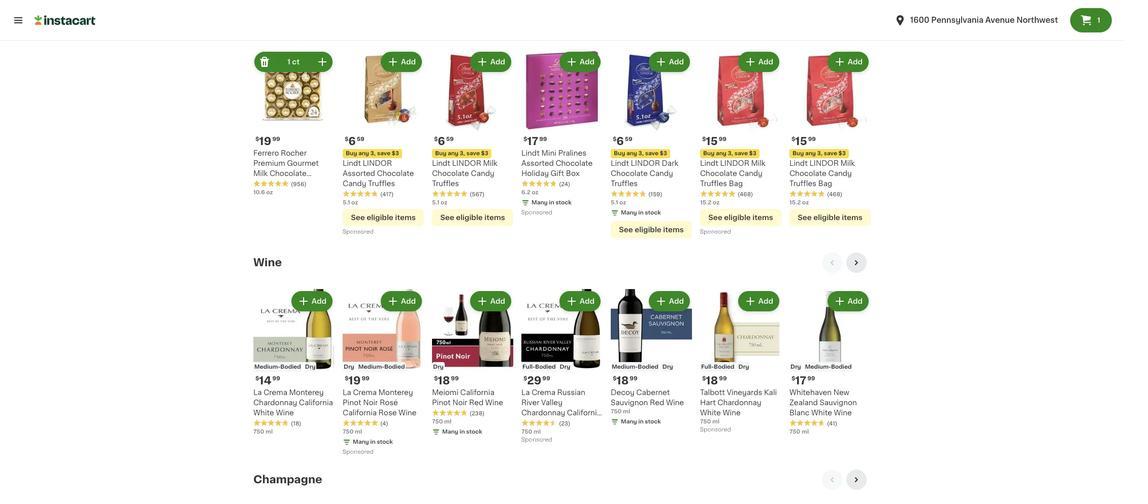Task type: describe. For each thing, give the bounding box(es) containing it.
2 save from the left
[[467, 151, 480, 157]]

vineyards
[[727, 390, 763, 397]]

$ 19 99 for ferrero
[[256, 136, 280, 147]]

medium- inside the product group
[[255, 365, 281, 371]]

lindt mini pralines assorted chocolate holiday gift box
[[522, 150, 593, 178]]

5 lindor from the left
[[810, 160, 839, 167]]

lindt inside lindt lindor dark chocolate candy truffles
[[611, 160, 629, 167]]

many in stock down decoy cabernet sauvignon red wine 750 ml
[[621, 420, 661, 425]]

in for 19
[[371, 440, 376, 446]]

whitehaven
[[790, 390, 832, 397]]

1600
[[911, 16, 930, 24]]

stock for 19
[[377, 440, 393, 446]]

noir inside meiomi california pinot noir red wine
[[453, 400, 468, 407]]

many in stock for 18
[[443, 430, 483, 436]]

6 for lindt lindor assorted chocolate candy truffles
[[349, 136, 356, 147]]

medium-bodied dry for 18
[[612, 365, 673, 371]]

in for buy any 3, save $3
[[639, 211, 644, 216]]

5 save from the left
[[824, 151, 838, 157]]

$ 14 99
[[256, 376, 280, 387]]

(41)
[[828, 422, 838, 427]]

7 dry from the left
[[791, 365, 802, 371]]

box
[[566, 170, 580, 178]]

2 bag from the left
[[819, 181, 833, 188]]

zealand
[[790, 400, 818, 407]]

wine inside whitehaven new zealand sauvignon blanc white wine
[[834, 410, 852, 417]]

$ 29 99
[[524, 376, 551, 387]]

candy inside lindt lindor milk chocolate candy truffles
[[471, 170, 495, 178]]

california inside la crema monterey chardonnay california white wine
[[299, 400, 333, 407]]

champagne
[[254, 475, 322, 486]]

lindt lindor dark chocolate candy truffles
[[611, 160, 679, 188]]

gourmet
[[287, 160, 319, 167]]

10.6 oz
[[254, 190, 273, 196]]

$ 6 59 for lindt lindor milk chocolate candy truffles
[[434, 136, 454, 147]]

whitehaven new zealand sauvignon blanc white wine
[[790, 390, 858, 417]]

white for sauvignon
[[812, 410, 833, 417]]

750 for 18
[[432, 420, 443, 425]]

bodied for la crema monterey chardonnay california white wine
[[281, 365, 301, 371]]

red inside meiomi california pinot noir red wine
[[469, 400, 484, 407]]

la crema russian river valley chardonnay california white wine
[[522, 390, 601, 427]]

candy inside lindt lindor dark chocolate candy truffles
[[650, 170, 674, 178]]

$ 6 59 for lindt lindor assorted chocolate candy truffles
[[345, 136, 365, 147]]

decoy cabernet sauvignon red wine 750 ml
[[611, 390, 684, 415]]

luxury
[[287, 181, 311, 188]]

ml for 18
[[445, 420, 452, 425]]

california inside meiomi california pinot noir red wine
[[461, 390, 495, 397]]

assorted inside 'lindt lindor assorted chocolate candy truffles'
[[343, 170, 375, 178]]

lindor inside lindt lindor milk chocolate candy truffles
[[452, 160, 482, 167]]

17 for whitehaven
[[796, 376, 807, 387]]

holiday inside 'ferrero rocher premium gourmet milk chocolate hazelnut luxury chocolate holiday gift'
[[292, 191, 320, 198]]

750 ml for 19
[[343, 430, 362, 436]]

3 any from the left
[[627, 151, 638, 157]]

monterey for 14
[[289, 390, 324, 397]]

750 ml for 14
[[254, 430, 273, 436]]

blanc
[[790, 410, 810, 417]]

milk inside lindt lindor milk chocolate candy truffles
[[483, 160, 498, 167]]

wine inside la crema russian river valley chardonnay california white wine
[[544, 420, 562, 427]]

talbott vineyards kali hart chardonnay white wine 750 ml
[[701, 390, 777, 425]]

4 save from the left
[[735, 151, 748, 157]]

(18)
[[291, 422, 302, 427]]

1 15.2 from the left
[[701, 200, 712, 206]]

full-bodied dry for 29
[[523, 365, 571, 371]]

ml for 29
[[534, 430, 541, 436]]

$ 17 99 for whitehaven
[[792, 376, 816, 387]]

wine inside talbott vineyards kali hart chardonnay white wine 750 ml
[[723, 410, 741, 417]]

lindt inside 'lindt lindor assorted chocolate candy truffles'
[[343, 160, 361, 167]]

in for 18
[[460, 430, 465, 436]]

many down decoy cabernet sauvignon red wine 750 ml
[[621, 420, 637, 425]]

$ 18 99 for meiomi california pinot noir red wine
[[434, 376, 459, 387]]

wine inside meiomi california pinot noir red wine
[[486, 400, 504, 407]]

2 lindt lindor milk chocolate candy truffles bag from the left
[[790, 160, 855, 188]]

lindt lindor assorted chocolate candy truffles
[[343, 160, 414, 188]]

truffles inside lindt lindor dark chocolate candy truffles
[[611, 181, 638, 188]]

1 (468) from the left
[[738, 192, 754, 198]]

product group containing 14
[[254, 290, 335, 437]]

18 for decoy cabernet sauvignon red wine
[[617, 376, 629, 387]]

750 for 14
[[254, 430, 264, 436]]

many for 18
[[443, 430, 459, 436]]

many in stock for 17
[[532, 200, 572, 206]]

full- for 18
[[702, 365, 714, 371]]

premium
[[254, 160, 285, 167]]

ct
[[292, 59, 300, 66]]

2 any from the left
[[448, 151, 459, 157]]

pennsylvania
[[932, 16, 984, 24]]

5 $3 from the left
[[839, 151, 846, 157]]

meiomi
[[432, 390, 459, 397]]

stock for 17
[[556, 200, 572, 206]]

99 inside $ 29 99
[[543, 377, 551, 382]]

19 for la
[[349, 376, 361, 387]]

1 save from the left
[[377, 151, 391, 157]]

(956)
[[291, 182, 307, 188]]

bodied for la crema russian river valley chardonnay california white wine
[[536, 365, 556, 371]]

lindor inside 'lindt lindor assorted chocolate candy truffles'
[[363, 160, 392, 167]]

1 for 1
[[1098, 17, 1101, 24]]

wine inside la crema monterey pinot noir rosé california rose wine
[[399, 410, 417, 417]]

14
[[259, 376, 272, 387]]

stock down decoy cabernet sauvignon red wine 750 ml
[[645, 420, 661, 425]]

$ 17 99 for lindt
[[524, 136, 547, 147]]

1 $ 15 99 from the left
[[703, 136, 727, 147]]

ml inside talbott vineyards kali hart chardonnay white wine 750 ml
[[713, 420, 720, 425]]

4 truffles from the left
[[701, 181, 728, 188]]

19 for ferrero
[[259, 136, 272, 147]]

northwest
[[1017, 16, 1059, 24]]

medium-bodied dry for 14
[[255, 365, 316, 371]]

1 3, from the left
[[371, 151, 376, 157]]

1 for 1 ct
[[288, 59, 291, 66]]

rocher
[[281, 150, 307, 157]]

gift inside lindt mini pralines assorted chocolate holiday gift box
[[551, 170, 565, 178]]

1600 pennsylvania avenue northwest
[[911, 16, 1059, 24]]

(24)
[[559, 182, 571, 188]]

lindt inside lindt lindor milk chocolate candy truffles
[[432, 160, 451, 167]]

valley
[[542, 400, 563, 407]]

(23)
[[559, 422, 571, 427]]

truffles inside 'lindt lindor assorted chocolate candy truffles'
[[368, 181, 395, 188]]

2 15.2 oz from the left
[[790, 200, 809, 206]]

many for 19
[[353, 440, 369, 446]]

full- for 29
[[523, 365, 536, 371]]

chardonnay inside la crema monterey chardonnay california white wine
[[254, 400, 297, 407]]

crema for 29
[[532, 390, 556, 397]]

sponsored badge image for 18
[[701, 428, 731, 434]]

talbott
[[701, 390, 725, 397]]

1 dry from the left
[[305, 365, 316, 371]]

lindt lindor milk chocolate candy truffles
[[432, 160, 498, 188]]

milk inside 'ferrero rocher premium gourmet milk chocolate hazelnut luxury chocolate holiday gift'
[[254, 170, 268, 178]]

$ 18 99 for talbott vineyards kali hart chardonnay white wine
[[703, 376, 727, 387]]

assorted inside lindt mini pralines assorted chocolate holiday gift box
[[522, 160, 554, 167]]

chocolate inside lindt lindor dark chocolate candy truffles
[[611, 170, 648, 178]]

3 medium- from the left
[[612, 365, 638, 371]]

pinot inside meiomi california pinot noir red wine
[[432, 400, 451, 407]]

decoy
[[611, 390, 635, 397]]

1 15 from the left
[[706, 136, 718, 147]]

2 dry from the left
[[344, 365, 354, 371]]

1 lindt lindor milk chocolate candy truffles bag from the left
[[701, 160, 766, 188]]

remove ferrero rocher premium gourmet milk chocolate hazelnut luxury chocolate holiday gift image
[[259, 56, 271, 68]]

1 buy any 3, save $3 from the left
[[346, 151, 399, 157]]

3 $3 from the left
[[660, 151, 668, 157]]

1600 pennsylvania avenue northwest button
[[895, 6, 1059, 35]]

ml for 19
[[355, 430, 362, 436]]

hart
[[701, 400, 716, 407]]

bodied for decoy cabernet sauvignon red wine
[[638, 365, 659, 371]]

product group containing 29
[[522, 290, 603, 446]]

2 bodied from the left
[[385, 365, 405, 371]]

red inside decoy cabernet sauvignon red wine 750 ml
[[650, 400, 665, 407]]

5.1 for lindt lindor assorted chocolate candy truffles
[[343, 200, 350, 206]]

rosé
[[380, 400, 398, 407]]

2 $ 15 99 from the left
[[792, 136, 816, 147]]

4 medium- from the left
[[806, 365, 832, 371]]

holiday inside lindt mini pralines assorted chocolate holiday gift box
[[522, 170, 549, 178]]

mini
[[542, 150, 557, 157]]

1 ct
[[288, 59, 300, 66]]

750 ml for 18
[[432, 420, 452, 425]]

750 for 19
[[343, 430, 354, 436]]

ferrero rocher premium gourmet milk chocolate hazelnut luxury chocolate holiday gift
[[254, 150, 320, 208]]

6.2
[[522, 190, 531, 196]]



Task type: locate. For each thing, give the bounding box(es) containing it.
2 full- from the left
[[702, 365, 714, 371]]

gift up (24)
[[551, 170, 565, 178]]

0 horizontal spatial crema
[[264, 390, 288, 397]]

750 down la crema monterey pinot noir rosé california rose wine
[[343, 430, 354, 436]]

0 horizontal spatial 15
[[706, 136, 718, 147]]

2 horizontal spatial $ 6 59
[[613, 136, 633, 147]]

1 vertical spatial 17
[[796, 376, 807, 387]]

0 horizontal spatial red
[[469, 400, 484, 407]]

0 horizontal spatial 6
[[349, 136, 356, 147]]

bag
[[729, 181, 743, 188], [819, 181, 833, 188]]

sauvignon inside whitehaven new zealand sauvignon blanc white wine
[[820, 400, 858, 407]]

5 bodied from the left
[[714, 365, 735, 371]]

3 3, from the left
[[639, 151, 644, 157]]

3 lindor from the left
[[631, 160, 660, 167]]

0 horizontal spatial la
[[254, 390, 262, 397]]

2 horizontal spatial la
[[522, 390, 530, 397]]

1 horizontal spatial 5.1 oz
[[432, 200, 448, 206]]

5.1 for lindt lindor dark chocolate candy truffles
[[611, 200, 619, 206]]

1 horizontal spatial assorted
[[522, 160, 554, 167]]

ml down 'blanc'
[[802, 430, 809, 436]]

1 horizontal spatial noir
[[453, 400, 468, 407]]

2 full-bodied dry from the left
[[702, 365, 749, 371]]

0 horizontal spatial 19
[[259, 136, 272, 147]]

750 ml for 17
[[790, 430, 809, 436]]

59
[[357, 137, 365, 142], [446, 137, 454, 142], [625, 137, 633, 142]]

full-
[[523, 365, 536, 371], [702, 365, 714, 371]]

0 horizontal spatial pinot
[[343, 400, 362, 407]]

full- inside the product group
[[523, 365, 536, 371]]

truffles inside lindt lindor milk chocolate candy truffles
[[432, 181, 459, 188]]

many in stock down (238)
[[443, 430, 483, 436]]

0 horizontal spatial 5.1 oz
[[343, 200, 358, 206]]

5 3, from the left
[[818, 151, 823, 157]]

in for 17
[[549, 200, 555, 206]]

2 5.1 oz from the left
[[432, 200, 448, 206]]

add button
[[382, 53, 421, 71], [471, 53, 511, 71], [561, 53, 600, 71], [650, 53, 689, 71], [740, 53, 779, 71], [829, 53, 868, 71], [293, 293, 332, 311], [382, 293, 421, 311], [471, 293, 511, 311], [561, 293, 600, 311], [650, 293, 689, 311], [740, 293, 779, 311], [829, 293, 868, 311]]

10.6
[[254, 190, 265, 196]]

(4)
[[381, 422, 388, 427]]

bodied up talbott
[[714, 365, 735, 371]]

ml down the hart
[[713, 420, 720, 425]]

6 up 'lindt lindor assorted chocolate candy truffles'
[[349, 136, 356, 147]]

0 horizontal spatial 1
[[288, 59, 291, 66]]

5 buy from the left
[[793, 151, 804, 157]]

many
[[532, 200, 548, 206], [621, 211, 637, 216], [621, 420, 637, 425], [443, 430, 459, 436], [353, 440, 369, 446]]

ml for 17
[[802, 430, 809, 436]]

bodied up cabernet
[[638, 365, 659, 371]]

750 ml down 'blanc'
[[790, 430, 809, 436]]

ml inside decoy cabernet sauvignon red wine 750 ml
[[623, 410, 630, 415]]

medium- up whitehaven in the right bottom of the page
[[806, 365, 832, 371]]

2 medium- from the left
[[359, 365, 385, 371]]

in
[[549, 200, 555, 206], [639, 211, 644, 216], [639, 420, 644, 425], [460, 430, 465, 436], [371, 440, 376, 446]]

5.1 down 'lindt lindor assorted chocolate candy truffles'
[[343, 200, 350, 206]]

1 horizontal spatial $ 17 99
[[792, 376, 816, 387]]

1 vertical spatial holiday
[[292, 191, 320, 198]]

2 la from the left
[[343, 390, 351, 397]]

(567)
[[470, 192, 485, 198]]

$ 6 59 up 'lindt lindor assorted chocolate candy truffles'
[[345, 136, 365, 147]]

stock down '(4)'
[[377, 440, 393, 446]]

0 vertical spatial assorted
[[522, 160, 554, 167]]

chardonnay down valley
[[522, 410, 566, 417]]

bodied up la crema monterey chardonnay california white wine
[[281, 365, 301, 371]]

2 horizontal spatial crema
[[532, 390, 556, 397]]

(417)
[[381, 192, 394, 198]]

4 any from the left
[[716, 151, 727, 157]]

la inside la crema russian river valley chardonnay california white wine
[[522, 390, 530, 397]]

750 down 'blanc'
[[790, 430, 801, 436]]

17 inside item carousel region
[[796, 376, 807, 387]]

any
[[359, 151, 369, 157], [448, 151, 459, 157], [627, 151, 638, 157], [716, 151, 727, 157], [806, 151, 816, 157]]

avenue
[[986, 16, 1015, 24]]

1 6 from the left
[[349, 136, 356, 147]]

stock
[[556, 200, 572, 206], [645, 211, 661, 216], [645, 420, 661, 425], [467, 430, 483, 436], [377, 440, 393, 446]]

6.2 oz
[[522, 190, 539, 196]]

white for chardonnay
[[254, 410, 274, 417]]

in down lindt lindor dark chocolate candy truffles
[[639, 211, 644, 216]]

1 horizontal spatial 1
[[1098, 17, 1101, 24]]

dry medium-bodied
[[344, 365, 405, 371], [791, 365, 852, 371]]

red
[[469, 400, 484, 407], [650, 400, 665, 407]]

lindt lindor milk chocolate candy truffles bag
[[701, 160, 766, 188], [790, 160, 855, 188]]

3 5.1 from the left
[[611, 200, 619, 206]]

many in stock
[[532, 200, 572, 206], [621, 211, 661, 216], [621, 420, 661, 425], [443, 430, 483, 436], [353, 440, 393, 446]]

0 horizontal spatial full-bodied dry
[[523, 365, 571, 371]]

2 $3 from the left
[[481, 151, 489, 157]]

2 59 from the left
[[446, 137, 454, 142]]

1 horizontal spatial bag
[[819, 181, 833, 188]]

2 $ 18 99 from the left
[[613, 376, 638, 387]]

stock down (238)
[[467, 430, 483, 436]]

0 horizontal spatial 5.1
[[343, 200, 350, 206]]

1 horizontal spatial gift
[[551, 170, 565, 178]]

1 horizontal spatial medium-bodied dry
[[612, 365, 673, 371]]

$ 6 59 up lindt lindor dark chocolate candy truffles
[[613, 136, 633, 147]]

sauvignon down decoy
[[611, 400, 648, 407]]

ml for 14
[[266, 430, 273, 436]]

0 horizontal spatial 59
[[357, 137, 365, 142]]

750 ml
[[432, 420, 452, 425], [254, 430, 273, 436], [343, 430, 362, 436], [522, 430, 541, 436], [790, 430, 809, 436]]

5.1 oz
[[343, 200, 358, 206], [432, 200, 448, 206], [611, 200, 627, 206]]

1 monterey from the left
[[289, 390, 324, 397]]

$ 15 99
[[703, 136, 727, 147], [792, 136, 816, 147]]

1 horizontal spatial 59
[[446, 137, 454, 142]]

dry up la crema monterey chardonnay california white wine
[[305, 365, 316, 371]]

1 horizontal spatial red
[[650, 400, 665, 407]]

$ 17 99 inside item carousel region
[[792, 376, 816, 387]]

3 18 from the left
[[706, 376, 719, 387]]

18 for talbott vineyards kali hart chardonnay white wine
[[706, 376, 719, 387]]

2 noir from the left
[[453, 400, 468, 407]]

5.1 oz down lindt lindor milk chocolate candy truffles
[[432, 200, 448, 206]]

18 up meiomi on the bottom of page
[[438, 376, 450, 387]]

2 crema from the left
[[353, 390, 377, 397]]

$ 6 59
[[345, 136, 365, 147], [434, 136, 454, 147], [613, 136, 633, 147]]

3 5.1 oz from the left
[[611, 200, 627, 206]]

russian
[[558, 390, 586, 397]]

750 for 29
[[522, 430, 533, 436]]

medium- up $ 14 99
[[255, 365, 281, 371]]

1 horizontal spatial 6
[[438, 136, 445, 147]]

2 horizontal spatial 5.1 oz
[[611, 200, 627, 206]]

18 up talbott
[[706, 376, 719, 387]]

★★★★★
[[254, 181, 289, 188], [254, 181, 289, 188], [522, 181, 557, 188], [522, 181, 557, 188], [343, 191, 378, 198], [343, 191, 378, 198], [432, 191, 468, 198], [432, 191, 468, 198], [611, 191, 647, 198], [611, 191, 647, 198], [701, 191, 736, 198], [701, 191, 736, 198], [790, 191, 826, 198], [790, 191, 826, 198], [432, 410, 468, 417], [432, 410, 468, 417], [254, 420, 289, 427], [254, 420, 289, 427], [343, 420, 378, 427], [343, 420, 378, 427], [522, 420, 557, 427], [522, 420, 557, 427], [790, 420, 826, 427], [790, 420, 826, 427]]

medium-bodied dry
[[255, 365, 316, 371], [612, 365, 673, 371]]

la for 29
[[522, 390, 530, 397]]

kali
[[765, 390, 777, 397]]

crema for 14
[[264, 390, 288, 397]]

1 horizontal spatial 5.1
[[432, 200, 440, 206]]

4 bodied from the left
[[638, 365, 659, 371]]

dry medium-bodied for 17
[[791, 365, 852, 371]]

$ 18 99 up talbott
[[703, 376, 727, 387]]

3 dry from the left
[[433, 365, 444, 371]]

see eligible items
[[351, 215, 416, 222], [441, 215, 505, 222], [709, 215, 774, 222], [798, 215, 863, 222], [619, 227, 684, 234]]

sponsored badge image
[[522, 210, 552, 216], [343, 230, 374, 235], [701, 230, 731, 235], [701, 428, 731, 434], [522, 438, 552, 444], [343, 450, 374, 456]]

3 6 from the left
[[617, 136, 624, 147]]

750 ml down meiomi on the bottom of page
[[432, 420, 452, 425]]

1 vertical spatial $ 17 99
[[792, 376, 816, 387]]

medium-bodied dry up cabernet
[[612, 365, 673, 371]]

stock down (24)
[[556, 200, 572, 206]]

ml down meiomi on the bottom of page
[[445, 420, 452, 425]]

medium-
[[255, 365, 281, 371], [359, 365, 385, 371], [612, 365, 638, 371], [806, 365, 832, 371]]

1 horizontal spatial lindt lindor milk chocolate candy truffles bag
[[790, 160, 855, 188]]

59 up 'lindt lindor assorted chocolate candy truffles'
[[357, 137, 365, 142]]

2 monterey from the left
[[379, 390, 413, 397]]

17 up lindt mini pralines assorted chocolate holiday gift box on the top of the page
[[528, 136, 539, 147]]

1 medium-bodied dry from the left
[[255, 365, 316, 371]]

medium- up decoy
[[612, 365, 638, 371]]

0 horizontal spatial 15.2
[[701, 200, 712, 206]]

4 buy any 3, save $3 from the left
[[704, 151, 757, 157]]

1 full-bodied dry from the left
[[523, 365, 571, 371]]

many for buy any 3, save $3
[[621, 211, 637, 216]]

ml
[[623, 410, 630, 415], [445, 420, 452, 425], [713, 420, 720, 425], [266, 430, 273, 436], [355, 430, 362, 436], [534, 430, 541, 436], [802, 430, 809, 436]]

la inside la crema monterey pinot noir rosé california rose wine
[[343, 390, 351, 397]]

la crema monterey chardonnay california white wine
[[254, 390, 333, 417]]

6 bodied from the left
[[832, 365, 852, 371]]

750 ml for 29
[[522, 430, 541, 436]]

many in stock for 19
[[353, 440, 393, 446]]

pralines
[[559, 150, 587, 157]]

crema inside la crema monterey pinot noir rosé california rose wine
[[353, 390, 377, 397]]

750 down 'river'
[[522, 430, 533, 436]]

$ 17 99
[[524, 136, 547, 147], [792, 376, 816, 387]]

many in stock down (159)
[[621, 211, 661, 216]]

crema inside la crema russian river valley chardonnay california white wine
[[532, 390, 556, 397]]

in down la crema monterey pinot noir rosé california rose wine
[[371, 440, 376, 446]]

lindt
[[522, 150, 540, 157], [343, 160, 361, 167], [432, 160, 451, 167], [611, 160, 629, 167], [701, 160, 719, 167], [790, 160, 808, 167]]

0 vertical spatial $ 19 99
[[256, 136, 280, 147]]

la inside la crema monterey chardonnay california white wine
[[254, 390, 262, 397]]

0 horizontal spatial $ 6 59
[[345, 136, 365, 147]]

1 horizontal spatial chardonnay
[[522, 410, 566, 417]]

1 any from the left
[[359, 151, 369, 157]]

dry medium-bodied for 19
[[344, 365, 405, 371]]

1 horizontal spatial 19
[[349, 376, 361, 387]]

full-bodied dry up $ 29 99
[[523, 365, 571, 371]]

19
[[259, 136, 272, 147], [349, 376, 361, 387]]

3 buy any 3, save $3 from the left
[[614, 151, 668, 157]]

750 down decoy
[[611, 410, 622, 415]]

1 horizontal spatial full-
[[702, 365, 714, 371]]

1 horizontal spatial $ 19 99
[[345, 376, 370, 387]]

$ 6 59 up lindt lindor milk chocolate candy truffles
[[434, 136, 454, 147]]

5 buy any 3, save $3 from the left
[[793, 151, 846, 157]]

1 59 from the left
[[357, 137, 365, 142]]

oz
[[266, 190, 273, 196], [532, 190, 539, 196], [352, 200, 358, 206], [441, 200, 448, 206], [620, 200, 627, 206], [713, 200, 720, 206], [803, 200, 809, 206]]

item carousel region
[[254, 253, 871, 463]]

white down 14
[[254, 410, 274, 417]]

(238)
[[470, 412, 485, 417]]

1 inside 1 button
[[1098, 17, 1101, 24]]

white
[[254, 410, 274, 417], [701, 410, 721, 417], [812, 410, 833, 417], [522, 420, 543, 427]]

la for 19
[[343, 390, 351, 397]]

4 3, from the left
[[728, 151, 734, 157]]

chocolate inside 'lindt lindor assorted chocolate candy truffles'
[[377, 170, 414, 178]]

$ inside $ 14 99
[[256, 377, 259, 382]]

2 pinot from the left
[[432, 400, 451, 407]]

1 horizontal spatial crema
[[353, 390, 377, 397]]

wine inside decoy cabernet sauvignon red wine 750 ml
[[666, 400, 684, 407]]

dry up cabernet
[[663, 365, 673, 371]]

full-bodied dry
[[523, 365, 571, 371], [702, 365, 749, 371]]

0 horizontal spatial assorted
[[343, 170, 375, 178]]

chardonnay inside talbott vineyards kali hart chardonnay white wine 750 ml
[[718, 400, 762, 407]]

1 button
[[1071, 8, 1113, 33]]

750 down meiomi on the bottom of page
[[432, 420, 443, 425]]

17 for lindt
[[528, 136, 539, 147]]

1 horizontal spatial 17
[[796, 376, 807, 387]]

0 vertical spatial 19
[[259, 136, 272, 147]]

river
[[522, 400, 540, 407]]

candy
[[471, 170, 495, 178], [650, 170, 674, 178], [739, 170, 763, 178], [829, 170, 852, 178], [343, 181, 367, 188]]

many in stock for buy any 3, save $3
[[621, 211, 661, 216]]

many in stock down '(4)'
[[353, 440, 393, 446]]

increment quantity of ferrero rocher premium gourmet milk chocolate hazelnut luxury chocolate holiday gift image
[[317, 56, 329, 68]]

3 save from the left
[[646, 151, 659, 157]]

wine
[[254, 258, 282, 268], [486, 400, 504, 407], [666, 400, 684, 407], [276, 410, 294, 417], [399, 410, 417, 417], [723, 410, 741, 417], [834, 410, 852, 417], [544, 420, 562, 427]]

6 up lindt lindor milk chocolate candy truffles
[[438, 136, 445, 147]]

$ 6 59 for lindt lindor dark chocolate candy truffles
[[613, 136, 633, 147]]

ml down decoy
[[623, 410, 630, 415]]

5.1 down lindt lindor milk chocolate candy truffles
[[432, 200, 440, 206]]

ml down la crema monterey pinot noir rosé california rose wine
[[355, 430, 362, 436]]

pinot left rosé
[[343, 400, 362, 407]]

18 up decoy
[[617, 376, 629, 387]]

$ 19 99 inside item carousel region
[[345, 376, 370, 387]]

white up (41)
[[812, 410, 833, 417]]

5.1 oz down lindt lindor dark chocolate candy truffles
[[611, 200, 627, 206]]

5 dry from the left
[[663, 365, 673, 371]]

4 $3 from the left
[[750, 151, 757, 157]]

5.1 down lindt lindor dark chocolate candy truffles
[[611, 200, 619, 206]]

lindor inside lindt lindor dark chocolate candy truffles
[[631, 160, 660, 167]]

bodied
[[281, 365, 301, 371], [385, 365, 405, 371], [536, 365, 556, 371], [638, 365, 659, 371], [714, 365, 735, 371], [832, 365, 852, 371]]

see
[[351, 215, 365, 222], [441, 215, 455, 222], [709, 215, 723, 222], [798, 215, 812, 222], [619, 227, 633, 234]]

pinot inside la crema monterey pinot noir rosé california rose wine
[[343, 400, 362, 407]]

monterey
[[289, 390, 324, 397], [379, 390, 413, 397]]

dry up russian
[[560, 365, 571, 371]]

white inside talbott vineyards kali hart chardonnay white wine 750 ml
[[701, 410, 721, 417]]

0 vertical spatial $ 17 99
[[524, 136, 547, 147]]

2 $ 6 59 from the left
[[434, 136, 454, 147]]

0 vertical spatial 17
[[528, 136, 539, 147]]

19 inside item carousel region
[[349, 376, 361, 387]]

1 vertical spatial 19
[[349, 376, 361, 387]]

cabernet
[[637, 390, 670, 397]]

la
[[254, 390, 262, 397], [343, 390, 351, 397], [522, 390, 530, 397]]

california inside la crema russian river valley chardonnay california white wine
[[567, 410, 601, 417]]

1 horizontal spatial $ 15 99
[[792, 136, 816, 147]]

many down lindt lindor dark chocolate candy truffles
[[621, 211, 637, 216]]

white for hart
[[701, 410, 721, 417]]

new
[[834, 390, 850, 397]]

2 buy from the left
[[435, 151, 447, 157]]

0 horizontal spatial holiday
[[292, 191, 320, 198]]

2 truffles from the left
[[432, 181, 459, 188]]

2 horizontal spatial $ 18 99
[[703, 376, 727, 387]]

2 15 from the left
[[796, 136, 808, 147]]

$ 18 99 for decoy cabernet sauvignon red wine
[[613, 376, 638, 387]]

chardonnay down $ 14 99
[[254, 400, 297, 407]]

750 inside decoy cabernet sauvignon red wine 750 ml
[[611, 410, 622, 415]]

0 horizontal spatial noir
[[363, 400, 378, 407]]

750 inside talbott vineyards kali hart chardonnay white wine 750 ml
[[701, 420, 711, 425]]

white inside la crema monterey chardonnay california white wine
[[254, 410, 274, 417]]

$ 17 99 up the mini
[[524, 136, 547, 147]]

full-bodied dry inside the product group
[[523, 365, 571, 371]]

5.1 oz for lindt lindor milk chocolate candy truffles
[[432, 200, 448, 206]]

1 vertical spatial gift
[[254, 201, 267, 208]]

gift inside 'ferrero rocher premium gourmet milk chocolate hazelnut luxury chocolate holiday gift'
[[254, 201, 267, 208]]

750 down the hart
[[701, 420, 711, 425]]

1 medium- from the left
[[255, 365, 281, 371]]

1 la from the left
[[254, 390, 262, 397]]

dry medium-bodied up la crema monterey pinot noir rosé california rose wine
[[344, 365, 405, 371]]

bodied up $ 29 99
[[536, 365, 556, 371]]

california inside la crema monterey pinot noir rosé california rose wine
[[343, 410, 377, 417]]

crema inside la crema monterey chardonnay california white wine
[[264, 390, 288, 397]]

0 horizontal spatial 18
[[438, 376, 450, 387]]

6 for lindt lindor dark chocolate candy truffles
[[617, 136, 624, 147]]

1 horizontal spatial 18
[[617, 376, 629, 387]]

sponsored badge image for 19
[[343, 450, 374, 456]]

2 horizontal spatial 18
[[706, 376, 719, 387]]

full- up talbott
[[702, 365, 714, 371]]

1 pinot from the left
[[343, 400, 362, 407]]

bodied up rosé
[[385, 365, 405, 371]]

750 down la crema monterey chardonnay california white wine
[[254, 430, 264, 436]]

3 59 from the left
[[625, 137, 633, 142]]

2 18 from the left
[[617, 376, 629, 387]]

4 buy from the left
[[704, 151, 715, 157]]

1 horizontal spatial 15.2
[[790, 200, 801, 206]]

noir inside la crema monterey pinot noir rosé california rose wine
[[363, 400, 378, 407]]

ml down 'river'
[[534, 430, 541, 436]]

monterey up rosé
[[379, 390, 413, 397]]

750 ml down 'river'
[[522, 430, 541, 436]]

1 bodied from the left
[[281, 365, 301, 371]]

1 horizontal spatial sauvignon
[[820, 400, 858, 407]]

0 horizontal spatial medium-bodied dry
[[255, 365, 316, 371]]

sauvignon inside decoy cabernet sauvignon red wine 750 ml
[[611, 400, 648, 407]]

750
[[611, 410, 622, 415], [432, 420, 443, 425], [701, 420, 711, 425], [254, 430, 264, 436], [343, 430, 354, 436], [522, 430, 533, 436], [790, 430, 801, 436]]

holiday down (956)
[[292, 191, 320, 198]]

wine inside la crema monterey chardonnay california white wine
[[276, 410, 294, 417]]

sauvignon down "new"
[[820, 400, 858, 407]]

4 lindor from the left
[[721, 160, 750, 167]]

full-bodied dry for 18
[[702, 365, 749, 371]]

monterey inside la crema monterey chardonnay california white wine
[[289, 390, 324, 397]]

3 bodied from the left
[[536, 365, 556, 371]]

2 15.2 from the left
[[790, 200, 801, 206]]

monterey inside la crema monterey pinot noir rosé california rose wine
[[379, 390, 413, 397]]

1 $ 6 59 from the left
[[345, 136, 365, 147]]

many down 6.2 oz
[[532, 200, 548, 206]]

gift down 10.6
[[254, 201, 267, 208]]

750 ml down la crema monterey pinot noir rosé california rose wine
[[343, 430, 362, 436]]

1 horizontal spatial dry medium-bodied
[[791, 365, 852, 371]]

1 15.2 oz from the left
[[701, 200, 720, 206]]

3 $ 6 59 from the left
[[613, 136, 633, 147]]

1 horizontal spatial 15.2 oz
[[790, 200, 809, 206]]

california up (23)
[[567, 410, 601, 417]]

3 crema from the left
[[532, 390, 556, 397]]

$ 19 99 for la
[[345, 376, 370, 387]]

items
[[395, 215, 416, 222], [485, 215, 505, 222], [753, 215, 774, 222], [842, 215, 863, 222], [664, 227, 684, 234]]

99 inside $ 14 99
[[273, 377, 280, 382]]

29
[[528, 376, 542, 387]]

0 horizontal spatial 17
[[528, 136, 539, 147]]

california up (18)
[[299, 400, 333, 407]]

0 horizontal spatial gift
[[254, 201, 267, 208]]

0 horizontal spatial bag
[[729, 181, 743, 188]]

sponsored badge image for 17
[[522, 210, 552, 216]]

stock for buy any 3, save $3
[[645, 211, 661, 216]]

white inside la crema russian river valley chardonnay california white wine
[[522, 420, 543, 427]]

crema for 19
[[353, 390, 377, 397]]

1 horizontal spatial full-bodied dry
[[702, 365, 749, 371]]

$ 19 99
[[256, 136, 280, 147], [345, 376, 370, 387]]

1 vertical spatial 1
[[288, 59, 291, 66]]

la for 14
[[254, 390, 262, 397]]

meiomi california pinot noir red wine
[[432, 390, 504, 407]]

18 for meiomi california pinot noir red wine
[[438, 376, 450, 387]]

0 horizontal spatial $ 18 99
[[434, 376, 459, 387]]

2 medium-bodied dry from the left
[[612, 365, 673, 371]]

1 vertical spatial $ 19 99
[[345, 376, 370, 387]]

in down lindt mini pralines assorted chocolate holiday gift box on the top of the page
[[549, 200, 555, 206]]

5.1 oz for lindt lindor assorted chocolate candy truffles
[[343, 200, 358, 206]]

1 horizontal spatial $ 18 99
[[613, 376, 638, 387]]

0 vertical spatial gift
[[551, 170, 565, 178]]

chardonnay inside la crema russian river valley chardonnay california white wine
[[522, 410, 566, 417]]

2 buy any 3, save $3 from the left
[[435, 151, 489, 157]]

2 lindor from the left
[[452, 160, 482, 167]]

la crema monterey pinot noir rosé california rose wine
[[343, 390, 417, 417]]

2 red from the left
[[650, 400, 665, 407]]

many down la crema monterey pinot noir rosé california rose wine
[[353, 440, 369, 446]]

eligible
[[367, 215, 394, 222], [456, 215, 483, 222], [725, 215, 751, 222], [814, 215, 841, 222], [635, 227, 662, 234]]

19 up la crema monterey pinot noir rosé california rose wine
[[349, 376, 361, 387]]

5.1
[[343, 200, 350, 206], [432, 200, 440, 206], [611, 200, 619, 206]]

monterey up (18)
[[289, 390, 324, 397]]

pinot down meiomi on the bottom of page
[[432, 400, 451, 407]]

white inside whitehaven new zealand sauvignon blanc white wine
[[812, 410, 833, 417]]

noir
[[363, 400, 378, 407], [453, 400, 468, 407]]

(159)
[[649, 192, 663, 198]]

0 horizontal spatial full-
[[523, 365, 536, 371]]

0 horizontal spatial chardonnay
[[254, 400, 297, 407]]

18
[[438, 376, 450, 387], [617, 376, 629, 387], [706, 376, 719, 387]]

1 horizontal spatial (468)
[[828, 192, 843, 198]]

2 5.1 from the left
[[432, 200, 440, 206]]

bodied for talbott vineyards kali hart chardonnay white wine
[[714, 365, 735, 371]]

$ 19 99 up la crema monterey pinot noir rosé california rose wine
[[345, 376, 370, 387]]

2 dry medium-bodied from the left
[[791, 365, 852, 371]]

1 horizontal spatial la
[[343, 390, 351, 397]]

5.1 oz down 'lindt lindor assorted chocolate candy truffles'
[[343, 200, 358, 206]]

bodied up "new"
[[832, 365, 852, 371]]

59 for lindt lindor dark chocolate candy truffles
[[625, 137, 633, 142]]

red up (238)
[[469, 400, 484, 407]]

chardonnay down vineyards
[[718, 400, 762, 407]]

$ 18 99 up meiomi on the bottom of page
[[434, 376, 459, 387]]

3 buy from the left
[[614, 151, 626, 157]]

0 horizontal spatial $ 15 99
[[703, 136, 727, 147]]

3 $ 18 99 from the left
[[703, 376, 727, 387]]

0 horizontal spatial lindt lindor milk chocolate candy truffles bag
[[701, 160, 766, 188]]

0 horizontal spatial monterey
[[289, 390, 324, 397]]

0 vertical spatial 1
[[1098, 17, 1101, 24]]

ml down la crema monterey chardonnay california white wine
[[266, 430, 273, 436]]

1 horizontal spatial $ 6 59
[[434, 136, 454, 147]]

1 $3 from the left
[[392, 151, 399, 157]]

candy inside 'lindt lindor assorted chocolate candy truffles'
[[343, 181, 367, 188]]

0 horizontal spatial $ 19 99
[[256, 136, 280, 147]]

0 horizontal spatial $ 17 99
[[524, 136, 547, 147]]

0 horizontal spatial (468)
[[738, 192, 754, 198]]

1 18 from the left
[[438, 376, 450, 387]]

2 horizontal spatial 5.1
[[611, 200, 619, 206]]

sauvignon
[[611, 400, 648, 407], [820, 400, 858, 407]]

1 buy from the left
[[346, 151, 357, 157]]

dark
[[662, 160, 679, 167]]

instacart logo image
[[35, 14, 96, 26]]

hazelnut
[[254, 181, 285, 188]]

sponsored badge image for 29
[[522, 438, 552, 444]]

2 3, from the left
[[460, 151, 465, 157]]

17 up whitehaven in the right bottom of the page
[[796, 376, 807, 387]]

holiday up 6.2 oz
[[522, 170, 549, 178]]

0 horizontal spatial 15.2 oz
[[701, 200, 720, 206]]

$ 17 99 up whitehaven in the right bottom of the page
[[792, 376, 816, 387]]

4 dry from the left
[[560, 365, 571, 371]]

1 crema from the left
[[264, 390, 288, 397]]

2 horizontal spatial 6
[[617, 136, 624, 147]]

rose
[[379, 410, 397, 417]]

15.2
[[701, 200, 712, 206], [790, 200, 801, 206]]

california left rose
[[343, 410, 377, 417]]

1 dry medium-bodied from the left
[[344, 365, 405, 371]]

3 truffles from the left
[[611, 181, 638, 188]]

chocolate inside lindt lindor milk chocolate candy truffles
[[432, 170, 469, 178]]

1 5.1 oz from the left
[[343, 200, 358, 206]]

$ inside $ 29 99
[[524, 377, 528, 382]]

5 truffles from the left
[[790, 181, 817, 188]]

$3
[[392, 151, 399, 157], [481, 151, 489, 157], [660, 151, 668, 157], [750, 151, 757, 157], [839, 151, 846, 157]]

59 up lindt lindor milk chocolate candy truffles
[[446, 137, 454, 142]]

6
[[349, 136, 356, 147], [438, 136, 445, 147], [617, 136, 624, 147]]

5 any from the left
[[806, 151, 816, 157]]

lindor
[[363, 160, 392, 167], [452, 160, 482, 167], [631, 160, 660, 167], [721, 160, 750, 167], [810, 160, 839, 167]]

750 for 17
[[790, 430, 801, 436]]

17
[[528, 136, 539, 147], [796, 376, 807, 387]]

5.1 for lindt lindor milk chocolate candy truffles
[[432, 200, 440, 206]]

many for 17
[[532, 200, 548, 206]]

lindt inside lindt mini pralines assorted chocolate holiday gift box
[[522, 150, 540, 157]]

holiday
[[522, 170, 549, 178], [292, 191, 320, 198]]

in down decoy cabernet sauvignon red wine 750 ml
[[639, 420, 644, 425]]

6 for lindt lindor milk chocolate candy truffles
[[438, 136, 445, 147]]

chocolate inside lindt mini pralines assorted chocolate holiday gift box
[[556, 160, 593, 167]]

medium-bodied dry up $ 14 99
[[255, 365, 316, 371]]

stock for 18
[[467, 430, 483, 436]]

1 horizontal spatial holiday
[[522, 170, 549, 178]]

$
[[256, 137, 259, 142], [345, 137, 349, 142], [434, 137, 438, 142], [524, 137, 528, 142], [613, 137, 617, 142], [703, 137, 706, 142], [792, 137, 796, 142], [256, 377, 259, 382], [345, 377, 349, 382], [434, 377, 438, 382], [524, 377, 528, 382], [613, 377, 617, 382], [703, 377, 706, 382], [792, 377, 796, 382]]

1 full- from the left
[[523, 365, 536, 371]]

5.1 oz for lindt lindor dark chocolate candy truffles
[[611, 200, 627, 206]]

product group
[[254, 50, 335, 208], [343, 50, 424, 238], [432, 50, 514, 227], [522, 50, 603, 219], [611, 50, 692, 239], [701, 50, 782, 238], [790, 50, 871, 227], [254, 290, 335, 437], [343, 290, 424, 458], [432, 290, 514, 439], [522, 290, 603, 446], [611, 290, 692, 429], [701, 290, 782, 436], [790, 290, 871, 437]]

1 horizontal spatial monterey
[[379, 390, 413, 397]]

6 dry from the left
[[739, 365, 749, 371]]

2 (468) from the left
[[828, 192, 843, 198]]

monterey for 19
[[379, 390, 413, 397]]

2 horizontal spatial 59
[[625, 137, 633, 142]]

white down 'river'
[[522, 420, 543, 427]]

$ 18 99 up decoy
[[613, 376, 638, 387]]

59 for lindt lindor assorted chocolate candy truffles
[[357, 137, 365, 142]]

19 up ferrero
[[259, 136, 272, 147]]

2 6 from the left
[[438, 136, 445, 147]]

2 horizontal spatial chardonnay
[[718, 400, 762, 407]]

15
[[706, 136, 718, 147], [796, 136, 808, 147]]

ferrero
[[254, 150, 279, 157]]

dry up la crema monterey pinot noir rosé california rose wine
[[344, 365, 354, 371]]

milk
[[483, 160, 498, 167], [752, 160, 766, 167], [841, 160, 855, 167], [254, 170, 268, 178]]

99
[[273, 137, 280, 142], [540, 137, 547, 142], [719, 137, 727, 142], [809, 137, 816, 142], [273, 377, 280, 382], [362, 377, 370, 382], [451, 377, 459, 382], [543, 377, 551, 382], [630, 377, 638, 382], [720, 377, 727, 382], [808, 377, 816, 382]]

1 vertical spatial assorted
[[343, 170, 375, 178]]

chardonnay
[[254, 400, 297, 407], [718, 400, 762, 407], [522, 410, 566, 417]]

0 horizontal spatial dry medium-bodied
[[344, 365, 405, 371]]

59 for lindt lindor milk chocolate candy truffles
[[446, 137, 454, 142]]

0 vertical spatial holiday
[[522, 170, 549, 178]]

1 bag from the left
[[729, 181, 743, 188]]

dry up meiomi on the bottom of page
[[433, 365, 444, 371]]

1 horizontal spatial 15
[[796, 136, 808, 147]]

1 horizontal spatial pinot
[[432, 400, 451, 407]]

0 horizontal spatial sauvignon
[[611, 400, 648, 407]]

2 sauvignon from the left
[[820, 400, 858, 407]]

white down the hart
[[701, 410, 721, 417]]



Task type: vqa. For each thing, say whether or not it's contained in the screenshot.
THE CHICKEN in Justfoodfordogs Chicken & White Rice
no



